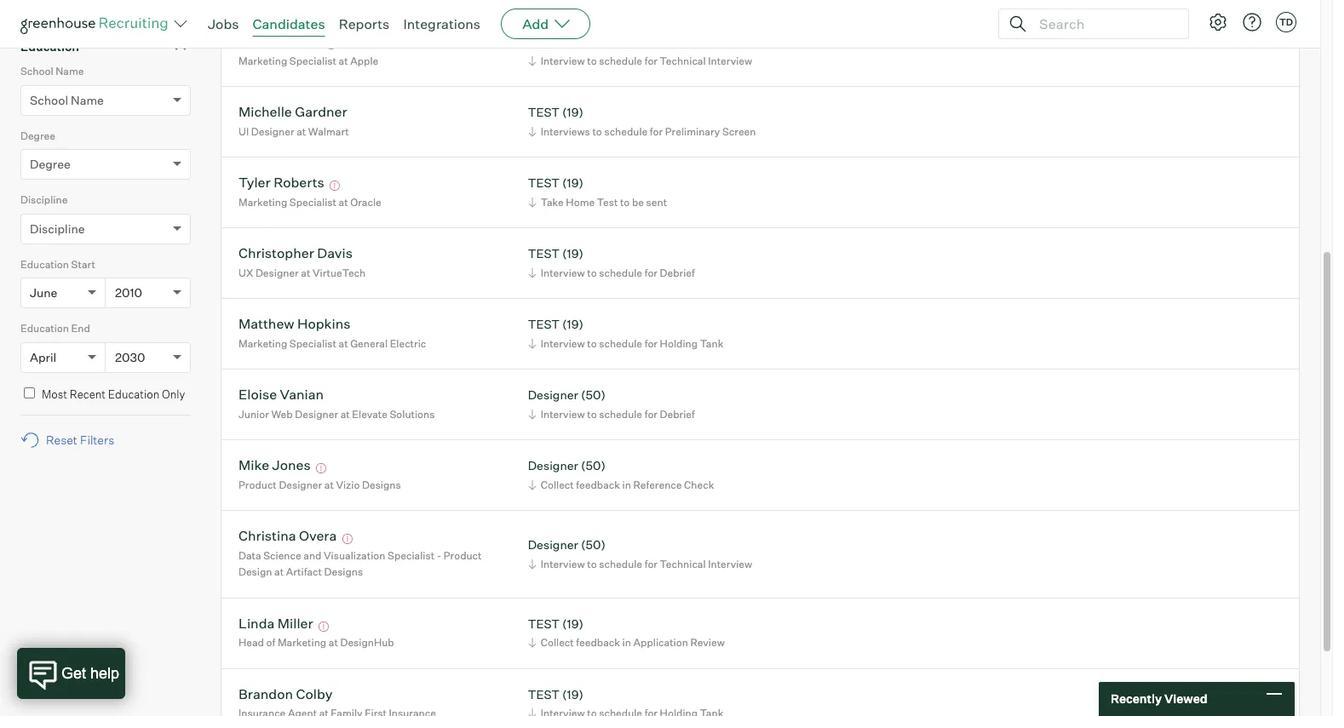 Task type: locate. For each thing, give the bounding box(es) containing it.
0 vertical spatial interview to schedule for technical interview link
[[525, 53, 757, 69]]

interviews to schedule for preliminary screen link
[[525, 123, 760, 140]]

to
[[587, 54, 597, 67], [592, 125, 602, 138], [620, 196, 630, 209], [587, 267, 597, 279], [587, 337, 597, 350], [587, 408, 597, 421], [587, 558, 597, 570]]

school name down pipeline
[[20, 65, 84, 78]]

2 interview to schedule for debrief link from the top
[[525, 406, 699, 422]]

(19) inside test (19) take home test to be sent
[[562, 176, 583, 190]]

feedback inside designer (50) collect feedback in reference check
[[576, 479, 620, 491]]

test for test (19) interview to schedule for technical interview
[[528, 34, 560, 49]]

3 (19) from the top
[[562, 176, 583, 190]]

marketing
[[239, 54, 287, 67], [239, 196, 287, 209], [239, 337, 287, 350], [278, 637, 326, 649]]

6 (19) from the top
[[562, 617, 583, 631]]

0 vertical spatial designs
[[362, 479, 401, 491]]

1 test from the top
[[528, 34, 560, 49]]

schedule inside test (19) interview to schedule for debrief
[[599, 267, 642, 279]]

(50) down "interview to schedule for holding tank" link
[[581, 388, 606, 402]]

5 (19) from the top
[[562, 317, 583, 332]]

test inside "test (19) interview to schedule for technical interview"
[[528, 34, 560, 49]]

1 (19) from the top
[[562, 34, 583, 49]]

test inside test (19) take home test to be sent
[[528, 176, 560, 190]]

1 vertical spatial interview to schedule for technical interview link
[[525, 556, 757, 572]]

name down "greenhouse recruiting" image
[[56, 65, 84, 78]]

1 interview to schedule for technical interview link from the top
[[525, 53, 757, 69]]

to inside designer (50) interview to schedule for debrief
[[587, 408, 597, 421]]

donna baker
[[239, 33, 320, 50]]

product right -
[[444, 549, 482, 562]]

test (19)
[[528, 687, 583, 702]]

schedule up test (19) interviews to schedule for preliminary screen
[[599, 54, 642, 67]]

interview to schedule for technical interview link for overa
[[525, 556, 757, 572]]

collect for jones
[[541, 479, 574, 491]]

only
[[162, 387, 185, 401]]

(19) for test (19) interviews to schedule for preliminary screen
[[562, 105, 583, 120]]

4 test from the top
[[528, 247, 560, 261]]

and
[[303, 549, 322, 562]]

technical inside "test (19) interview to schedule for technical interview"
[[660, 54, 706, 67]]

add button
[[501, 9, 590, 39]]

6 test from the top
[[528, 617, 560, 631]]

donna
[[239, 33, 280, 50]]

education
[[20, 39, 79, 53], [20, 258, 69, 271], [20, 322, 69, 335], [108, 387, 159, 401]]

at inside data science and visualization specialist - product design at artifact designs
[[274, 566, 284, 579]]

1 vertical spatial interview to schedule for debrief link
[[525, 406, 699, 422]]

for left holding
[[645, 337, 658, 350]]

(50) for christina overa
[[581, 538, 606, 552]]

debrief up holding
[[660, 267, 695, 279]]

apple
[[350, 54, 378, 67]]

test inside test (19) interviews to schedule for preliminary screen
[[528, 105, 560, 120]]

1 vertical spatial collect
[[541, 637, 574, 649]]

head
[[239, 637, 264, 649]]

for for davis
[[645, 267, 658, 279]]

7 test from the top
[[528, 687, 560, 702]]

for left preliminary
[[650, 125, 663, 138]]

2 in from the top
[[622, 637, 631, 649]]

for up the test (19) interview to schedule for holding tank
[[645, 267, 658, 279]]

collect inside designer (50) collect feedback in reference check
[[541, 479, 574, 491]]

linda miller has been in application review for more than 5 days image
[[316, 622, 331, 632]]

0 vertical spatial school name
[[20, 65, 84, 78]]

1 vertical spatial technical
[[660, 558, 706, 570]]

at down 'tyler roberts has been in take home test for more than 7 days' icon
[[339, 196, 348, 209]]

specialist down hopkins
[[289, 337, 336, 350]]

schedule left holding
[[599, 337, 642, 350]]

reports link
[[339, 15, 390, 32]]

3 test from the top
[[528, 176, 560, 190]]

debrief inside test (19) interview to schedule for debrief
[[660, 267, 695, 279]]

product down mike
[[239, 479, 277, 491]]

test
[[597, 196, 618, 209]]

marketing down tyler
[[239, 196, 287, 209]]

holding
[[660, 337, 698, 350]]

to inside the test (19) interview to schedule for holding tank
[[587, 337, 597, 350]]

to inside designer (50) interview to schedule for technical interview
[[587, 558, 597, 570]]

interview for designer (50) interview to schedule for debrief
[[541, 408, 585, 421]]

1 in from the top
[[622, 479, 631, 491]]

specialist left -
[[388, 549, 435, 562]]

0 vertical spatial debrief
[[660, 267, 695, 279]]

schedule up the test (19) interview to schedule for holding tank
[[599, 267, 642, 279]]

marketing inside matthew hopkins marketing specialist at general electric
[[239, 337, 287, 350]]

2 feedback from the top
[[576, 637, 620, 649]]

feedback for linda miller
[[576, 637, 620, 649]]

Most Recent Education Only checkbox
[[24, 387, 35, 398]]

to up designer (50) interview to schedule for debrief
[[587, 337, 597, 350]]

1 debrief from the top
[[660, 267, 695, 279]]

1 vertical spatial product
[[444, 549, 482, 562]]

at left elevate
[[340, 408, 350, 421]]

interview
[[541, 54, 585, 67], [708, 54, 752, 67], [541, 267, 585, 279], [541, 337, 585, 350], [541, 408, 585, 421], [541, 558, 585, 570], [708, 558, 752, 570]]

head of marketing at designhub
[[239, 637, 394, 649]]

technical up preliminary
[[660, 54, 706, 67]]

test (19) take home test to be sent
[[528, 176, 667, 209]]

education down pipeline
[[20, 39, 79, 53]]

7 (19) from the top
[[562, 687, 583, 702]]

data science and visualization specialist - product design at artifact designs
[[239, 549, 482, 579]]

designer
[[251, 125, 294, 138], [255, 267, 299, 279], [528, 388, 578, 402], [295, 408, 338, 421], [528, 459, 578, 473], [279, 479, 322, 491], [528, 538, 578, 552]]

product
[[239, 479, 277, 491], [444, 549, 482, 562]]

interview to schedule for debrief link up designer (50) collect feedback in reference check
[[525, 406, 699, 422]]

designer inside designer (50) interview to schedule for debrief
[[528, 388, 578, 402]]

0 vertical spatial collect
[[541, 479, 574, 491]]

to up 'test (19) collect feedback in application review'
[[587, 558, 597, 570]]

schedule for hopkins
[[599, 337, 642, 350]]

designer inside designer (50) collect feedback in reference check
[[528, 459, 578, 473]]

in inside 'test (19) collect feedback in application review'
[[622, 637, 631, 649]]

schedule up designer (50) collect feedback in reference check
[[599, 408, 642, 421]]

for inside the test (19) interview to schedule for holding tank
[[645, 337, 658, 350]]

1 (50) from the top
[[581, 388, 606, 402]]

school name
[[20, 65, 84, 78], [30, 93, 104, 107]]

to inside test (19) interview to schedule for debrief
[[587, 267, 597, 279]]

school
[[20, 65, 53, 78], [30, 93, 68, 107]]

collect inside 'test (19) collect feedback in application review'
[[541, 637, 574, 649]]

interview to schedule for debrief link for vanian
[[525, 406, 699, 422]]

1 feedback from the top
[[576, 479, 620, 491]]

interview for test (19) interview to schedule for technical interview
[[541, 54, 585, 67]]

at down "science"
[[274, 566, 284, 579]]

test for test (19) collect feedback in application review
[[528, 617, 560, 631]]

1 collect from the top
[[541, 479, 574, 491]]

june option
[[30, 286, 57, 300]]

linda miller
[[239, 615, 313, 632]]

for for gardner
[[650, 125, 663, 138]]

christopher davis ux designer at virtuetech
[[239, 245, 366, 279]]

test inside test (19) interview to schedule for debrief
[[528, 247, 560, 261]]

test for test (19)
[[528, 687, 560, 702]]

christina overa
[[239, 528, 337, 545]]

degree
[[20, 129, 55, 142], [30, 157, 71, 171]]

designer inside eloise vanian junior web designer at elevate solutions
[[295, 408, 338, 421]]

start
[[71, 258, 95, 271]]

feedback left reference
[[576, 479, 620, 491]]

school up degree element
[[30, 93, 68, 107]]

2 interview to schedule for technical interview link from the top
[[525, 556, 757, 572]]

specialist down baker
[[289, 54, 336, 67]]

to up the test (19) interview to schedule for holding tank
[[587, 267, 597, 279]]

(19) inside test (19) interview to schedule for debrief
[[562, 247, 583, 261]]

schedule inside the test (19) interview to schedule for holding tank
[[599, 337, 642, 350]]

collect for miller
[[541, 637, 574, 649]]

marketing down matthew
[[239, 337, 287, 350]]

designs
[[362, 479, 401, 491], [324, 566, 363, 579]]

5 test from the top
[[528, 317, 560, 332]]

schedule right interviews
[[604, 125, 648, 138]]

mike jones
[[239, 457, 311, 474]]

1 vertical spatial (50)
[[581, 459, 606, 473]]

science
[[263, 549, 301, 562]]

to inside "test (19) interview to schedule for technical interview"
[[587, 54, 597, 67]]

school down pipeline
[[20, 65, 53, 78]]

(19) inside 'test (19) collect feedback in application review'
[[562, 617, 583, 631]]

1 vertical spatial name
[[71, 93, 104, 107]]

0 vertical spatial technical
[[660, 54, 706, 67]]

at
[[339, 54, 348, 67], [297, 125, 306, 138], [339, 196, 348, 209], [301, 267, 310, 279], [339, 337, 348, 350], [340, 408, 350, 421], [324, 479, 334, 491], [274, 566, 284, 579], [329, 637, 338, 649]]

artifact
[[286, 566, 322, 579]]

Search text field
[[1035, 11, 1173, 36]]

designs down visualization
[[324, 566, 363, 579]]

in left application
[[622, 637, 631, 649]]

to left be
[[620, 196, 630, 209]]

mike
[[239, 457, 269, 474]]

(19) inside the test (19) interview to schedule for holding tank
[[562, 317, 583, 332]]

education for education
[[20, 39, 79, 53]]

designer inside designer (50) interview to schedule for technical interview
[[528, 538, 578, 552]]

to right interviews
[[592, 125, 602, 138]]

designer (50) collect feedback in reference check
[[528, 459, 714, 491]]

interview to schedule for technical interview link up 'test (19) collect feedback in application review'
[[525, 556, 757, 572]]

debrief down holding
[[660, 408, 695, 421]]

jobs
[[208, 15, 239, 32]]

technical
[[660, 54, 706, 67], [660, 558, 706, 570]]

ui
[[239, 125, 249, 138]]

designer (50) interview to schedule for debrief
[[528, 388, 695, 421]]

interview for designer (50) interview to schedule for technical interview
[[541, 558, 585, 570]]

education for education end
[[20, 322, 69, 335]]

schedule inside designer (50) interview to schedule for debrief
[[599, 408, 642, 421]]

debrief for eloise vanian
[[660, 408, 695, 421]]

in left reference
[[622, 479, 631, 491]]

brandon colby link
[[239, 686, 332, 705]]

2 (50) from the top
[[581, 459, 606, 473]]

designs right vizio on the left
[[362, 479, 401, 491]]

test
[[528, 34, 560, 49], [528, 105, 560, 120], [528, 176, 560, 190], [528, 247, 560, 261], [528, 317, 560, 332], [528, 617, 560, 631], [528, 687, 560, 702]]

(50) down collect feedback in reference check link
[[581, 538, 606, 552]]

to for test (19) interviews to schedule for preliminary screen
[[592, 125, 602, 138]]

technical inside designer (50) interview to schedule for technical interview
[[660, 558, 706, 570]]

2 (19) from the top
[[562, 105, 583, 120]]

2 collect from the top
[[541, 637, 574, 649]]

designhub
[[340, 637, 394, 649]]

gardner
[[295, 103, 347, 120]]

1 horizontal spatial product
[[444, 549, 482, 562]]

integrations link
[[403, 15, 481, 32]]

christopher davis link
[[239, 245, 353, 264]]

feedback for mike jones
[[576, 479, 620, 491]]

interview to schedule for debrief link for davis
[[525, 265, 699, 281]]

schedule up 'test (19) collect feedback in application review'
[[599, 558, 642, 570]]

4 (19) from the top
[[562, 247, 583, 261]]

education up june
[[20, 258, 69, 271]]

at inside michelle gardner ui designer at walmart
[[297, 125, 306, 138]]

miller
[[278, 615, 313, 632]]

at down mike jones has been in reference check for more than 10 days icon
[[324, 479, 334, 491]]

0 vertical spatial discipline
[[20, 194, 68, 206]]

to down add popup button at the left
[[587, 54, 597, 67]]

debrief inside designer (50) interview to schedule for debrief
[[660, 408, 695, 421]]

0 vertical spatial interview to schedule for debrief link
[[525, 265, 699, 281]]

specialist
[[289, 54, 336, 67], [289, 196, 336, 209], [289, 337, 336, 350], [388, 549, 435, 562]]

1 interview to schedule for debrief link from the top
[[525, 265, 699, 281]]

reports
[[339, 15, 390, 32]]

at left general
[[339, 337, 348, 350]]

interview for test (19) interview to schedule for debrief
[[541, 267, 585, 279]]

2010 option
[[115, 286, 142, 300]]

at inside eloise vanian junior web designer at elevate solutions
[[340, 408, 350, 421]]

interview inside designer (50) interview to schedule for debrief
[[541, 408, 585, 421]]

feedback
[[576, 479, 620, 491], [576, 637, 620, 649]]

electric
[[390, 337, 426, 350]]

interview inside the test (19) interview to schedule for holding tank
[[541, 337, 585, 350]]

at down donna baker has been in technical interview for more than 14 days image
[[339, 54, 348, 67]]

walmart
[[308, 125, 349, 138]]

for up 'test (19) collect feedback in application review'
[[645, 558, 658, 570]]

matthew hopkins marketing specialist at general electric
[[239, 316, 426, 350]]

td button
[[1276, 12, 1296, 32]]

michelle gardner link
[[239, 103, 347, 123]]

test inside 'test (19) collect feedback in application review'
[[528, 617, 560, 631]]

test inside the test (19) interview to schedule for holding tank
[[528, 317, 560, 332]]

donna baker has been in technical interview for more than 14 days image
[[323, 40, 339, 50]]

(50) inside designer (50) collect feedback in reference check
[[581, 459, 606, 473]]

1 vertical spatial designs
[[324, 566, 363, 579]]

0 vertical spatial name
[[56, 65, 84, 78]]

(19) inside "test (19) interview to schedule for technical interview"
[[562, 34, 583, 49]]

linda miller link
[[239, 615, 313, 635]]

to inside test (19) interviews to schedule for preliminary screen
[[592, 125, 602, 138]]

schedule inside test (19) interviews to schedule for preliminary screen
[[604, 125, 648, 138]]

education up april
[[20, 322, 69, 335]]

0 vertical spatial in
[[622, 479, 631, 491]]

td button
[[1273, 9, 1300, 36]]

(50)
[[581, 388, 606, 402], [581, 459, 606, 473], [581, 538, 606, 552]]

feedback inside 'test (19) collect feedback in application review'
[[576, 637, 620, 649]]

interview inside test (19) interview to schedule for debrief
[[541, 267, 585, 279]]

1 vertical spatial debrief
[[660, 408, 695, 421]]

2 test from the top
[[528, 105, 560, 120]]

virtuetech
[[313, 267, 366, 279]]

interview to schedule for debrief link up the test (19) interview to schedule for holding tank
[[525, 265, 699, 281]]

(19) inside test (19) interviews to schedule for preliminary screen
[[562, 105, 583, 120]]

3 (50) from the top
[[581, 538, 606, 552]]

test (19) interviews to schedule for preliminary screen
[[528, 105, 756, 138]]

0 vertical spatial (50)
[[581, 388, 606, 402]]

feedback left application
[[576, 637, 620, 649]]

(50) inside designer (50) interview to schedule for debrief
[[581, 388, 606, 402]]

interview to schedule for technical interview link up test (19) interviews to schedule for preliminary screen
[[525, 53, 757, 69]]

for inside test (19) interview to schedule for debrief
[[645, 267, 658, 279]]

1 vertical spatial feedback
[[576, 637, 620, 649]]

degree down school name element
[[20, 129, 55, 142]]

(50) inside designer (50) interview to schedule for technical interview
[[581, 538, 606, 552]]

2 technical from the top
[[660, 558, 706, 570]]

end
[[71, 322, 90, 335]]

name up degree element
[[71, 93, 104, 107]]

recently viewed
[[1111, 692, 1207, 706]]

tyler roberts has been in take home test for more than 7 days image
[[327, 181, 343, 191]]

overa
[[299, 528, 337, 545]]

1 vertical spatial in
[[622, 637, 631, 649]]

for inside designer (50) interview to schedule for debrief
[[645, 408, 658, 421]]

at down christopher davis link
[[301, 267, 310, 279]]

for up designer (50) collect feedback in reference check
[[645, 408, 658, 421]]

1 technical from the top
[[660, 54, 706, 67]]

most
[[42, 387, 67, 401]]

interview to schedule for holding tank link
[[525, 336, 728, 352]]

to up designer (50) collect feedback in reference check
[[587, 408, 597, 421]]

td
[[1279, 16, 1293, 28]]

specialist inside data science and visualization specialist - product design at artifact designs
[[388, 549, 435, 562]]

technical down check
[[660, 558, 706, 570]]

at down michelle gardner link
[[297, 125, 306, 138]]

0 horizontal spatial product
[[239, 479, 277, 491]]

for up test (19) interviews to schedule for preliminary screen
[[645, 54, 658, 67]]

ux
[[239, 267, 253, 279]]

(50) up collect feedback in reference check link
[[581, 459, 606, 473]]

interview to schedule for technical interview link for baker
[[525, 53, 757, 69]]

2 vertical spatial (50)
[[581, 538, 606, 552]]

degree up "discipline" element
[[30, 157, 71, 171]]

2 debrief from the top
[[660, 408, 695, 421]]

test for test (19) interviews to schedule for preliminary screen
[[528, 105, 560, 120]]

eloise vanian junior web designer at elevate solutions
[[239, 386, 435, 421]]

for inside test (19) interviews to schedule for preliminary screen
[[650, 125, 663, 138]]

marketing specialist at oracle
[[239, 196, 381, 209]]

product inside data science and visualization specialist - product design at artifact designs
[[444, 549, 482, 562]]

school name up degree element
[[30, 93, 104, 107]]

0 vertical spatial feedback
[[576, 479, 620, 491]]

in inside designer (50) collect feedback in reference check
[[622, 479, 631, 491]]

in
[[622, 479, 631, 491], [622, 637, 631, 649]]



Task type: describe. For each thing, give the bounding box(es) containing it.
tasks
[[70, 4, 104, 19]]

april option
[[30, 350, 56, 364]]

filters
[[80, 433, 114, 447]]

screen
[[722, 125, 756, 138]]

candidates
[[253, 15, 325, 32]]

recent
[[70, 387, 106, 401]]

2030 option
[[115, 350, 145, 364]]

add
[[522, 15, 549, 32]]

configure image
[[1208, 12, 1228, 32]]

-
[[437, 549, 441, 562]]

product designer at vizio designs
[[239, 479, 401, 491]]

education start
[[20, 258, 95, 271]]

eloise vanian link
[[239, 386, 324, 406]]

2030
[[115, 350, 145, 364]]

schedule inside designer (50) interview to schedule for technical interview
[[599, 558, 642, 570]]

reset
[[46, 433, 77, 447]]

marketing down the miller
[[278, 637, 326, 649]]

data
[[239, 549, 261, 562]]

recently
[[1111, 692, 1162, 706]]

brandon
[[239, 686, 293, 703]]

matthew hopkins link
[[239, 316, 351, 335]]

at down linda miller has been in application review for more than 5 days icon
[[329, 637, 338, 649]]

colby
[[296, 686, 332, 703]]

(50) for mike jones
[[581, 459, 606, 473]]

schedule for davis
[[599, 267, 642, 279]]

(19) for test (19)
[[562, 687, 583, 702]]

marketing down donna
[[239, 54, 287, 67]]

1 vertical spatial school
[[30, 93, 68, 107]]

at inside matthew hopkins marketing specialist at general electric
[[339, 337, 348, 350]]

baker
[[283, 33, 320, 50]]

jobs link
[[208, 15, 239, 32]]

eloise
[[239, 386, 277, 403]]

collect feedback in reference check link
[[525, 477, 718, 493]]

to for test (19) interview to schedule for holding tank
[[587, 337, 597, 350]]

for for vanian
[[645, 408, 658, 421]]

jones
[[272, 457, 311, 474]]

christopher
[[239, 245, 314, 262]]

for for hopkins
[[645, 337, 658, 350]]

test for test (19) interview to schedule for debrief
[[528, 247, 560, 261]]

greenhouse recruiting image
[[20, 14, 174, 34]]

specialist inside matthew hopkins marketing specialist at general electric
[[289, 337, 336, 350]]

christina overa has been in technical interview for more than 14 days image
[[340, 534, 355, 545]]

sent
[[646, 196, 667, 209]]

designer (50) interview to schedule for technical interview
[[528, 538, 752, 570]]

test for test (19) take home test to be sent
[[528, 176, 560, 190]]

roberts
[[274, 174, 324, 191]]

schedule for gardner
[[604, 125, 648, 138]]

brandon colby
[[239, 686, 332, 703]]

debrief for christopher davis
[[660, 267, 695, 279]]

to for designer (50) interview to schedule for technical interview
[[587, 558, 597, 570]]

tyler roberts link
[[239, 174, 324, 194]]

application
[[633, 637, 688, 649]]

hopkins
[[297, 316, 351, 333]]

1 vertical spatial degree
[[30, 157, 71, 171]]

visualization
[[324, 549, 385, 562]]

mike jones link
[[239, 457, 311, 477]]

to inside test (19) take home test to be sent
[[620, 196, 630, 209]]

pipeline tasks
[[20, 4, 104, 19]]

take
[[541, 196, 564, 209]]

designer inside "christopher davis ux designer at virtuetech"
[[255, 267, 299, 279]]

preliminary
[[665, 125, 720, 138]]

1 vertical spatial discipline
[[30, 221, 85, 236]]

specialist down roberts
[[289, 196, 336, 209]]

designer inside michelle gardner ui designer at walmart
[[251, 125, 294, 138]]

(19) for test (19) interview to schedule for holding tank
[[562, 317, 583, 332]]

michelle gardner ui designer at walmart
[[239, 103, 349, 138]]

vizio
[[336, 479, 360, 491]]

collect feedback in application review link
[[525, 635, 729, 651]]

0 vertical spatial degree
[[20, 129, 55, 142]]

matthew
[[239, 316, 294, 333]]

(19) for test (19) collect feedback in application review
[[562, 617, 583, 631]]

christina
[[239, 528, 296, 545]]

reference
[[633, 479, 682, 491]]

tyler
[[239, 174, 271, 191]]

school name element
[[20, 63, 191, 128]]

april
[[30, 350, 56, 364]]

for inside "test (19) interview to schedule for technical interview"
[[645, 54, 658, 67]]

degree element
[[20, 128, 191, 192]]

viewed
[[1164, 692, 1207, 706]]

in for mike jones
[[622, 479, 631, 491]]

mike jones has been in reference check for more than 10 days image
[[314, 464, 329, 474]]

reset filters button
[[20, 424, 123, 456]]

schedule inside "test (19) interview to schedule for technical interview"
[[599, 54, 642, 67]]

reset filters
[[46, 433, 114, 447]]

0 vertical spatial school
[[20, 65, 53, 78]]

most recent education only
[[42, 387, 185, 401]]

education down 2030
[[108, 387, 159, 401]]

in for linda miller
[[622, 637, 631, 649]]

(19) for test (19) take home test to be sent
[[562, 176, 583, 190]]

test for test (19) interview to schedule for holding tank
[[528, 317, 560, 332]]

interviews
[[541, 125, 590, 138]]

0 vertical spatial product
[[239, 479, 277, 491]]

(19) for test (19) interview to schedule for debrief
[[562, 247, 583, 261]]

june
[[30, 286, 57, 300]]

home
[[566, 196, 595, 209]]

to for designer (50) interview to schedule for debrief
[[587, 408, 597, 421]]

test (19) collect feedback in application review
[[528, 617, 725, 649]]

oracle
[[350, 196, 381, 209]]

check
[[684, 479, 714, 491]]

web
[[271, 408, 293, 421]]

tank
[[700, 337, 723, 350]]

to for test (19) interview to schedule for debrief
[[587, 267, 597, 279]]

solutions
[[390, 408, 435, 421]]

michelle
[[239, 103, 292, 120]]

technical for (50)
[[660, 558, 706, 570]]

education for education start
[[20, 258, 69, 271]]

(19) for test (19) interview to schedule for technical interview
[[562, 34, 583, 49]]

discipline element
[[20, 192, 191, 256]]

test (19) interview to schedule for holding tank
[[528, 317, 723, 350]]

linda
[[239, 615, 275, 632]]

test (19) interview to schedule for technical interview
[[528, 34, 752, 67]]

interview for test (19) interview to schedule for holding tank
[[541, 337, 585, 350]]

technical for (19)
[[660, 54, 706, 67]]

to for test (19) interview to schedule for technical interview
[[587, 54, 597, 67]]

1 vertical spatial school name
[[30, 93, 104, 107]]

designs inside data science and visualization specialist - product design at artifact designs
[[324, 566, 363, 579]]

candidates link
[[253, 15, 325, 32]]

christina overa link
[[239, 528, 337, 547]]

education end
[[20, 322, 90, 335]]

integrations
[[403, 15, 481, 32]]

of
[[266, 637, 275, 649]]

schedule for vanian
[[599, 408, 642, 421]]

at inside "christopher davis ux designer at virtuetech"
[[301, 267, 310, 279]]

for inside designer (50) interview to schedule for technical interview
[[645, 558, 658, 570]]

take home test to be sent link
[[525, 194, 671, 210]]

marketing specialist at apple
[[239, 54, 378, 67]]



Task type: vqa. For each thing, say whether or not it's contained in the screenshot.
Mike Jones feedback
yes



